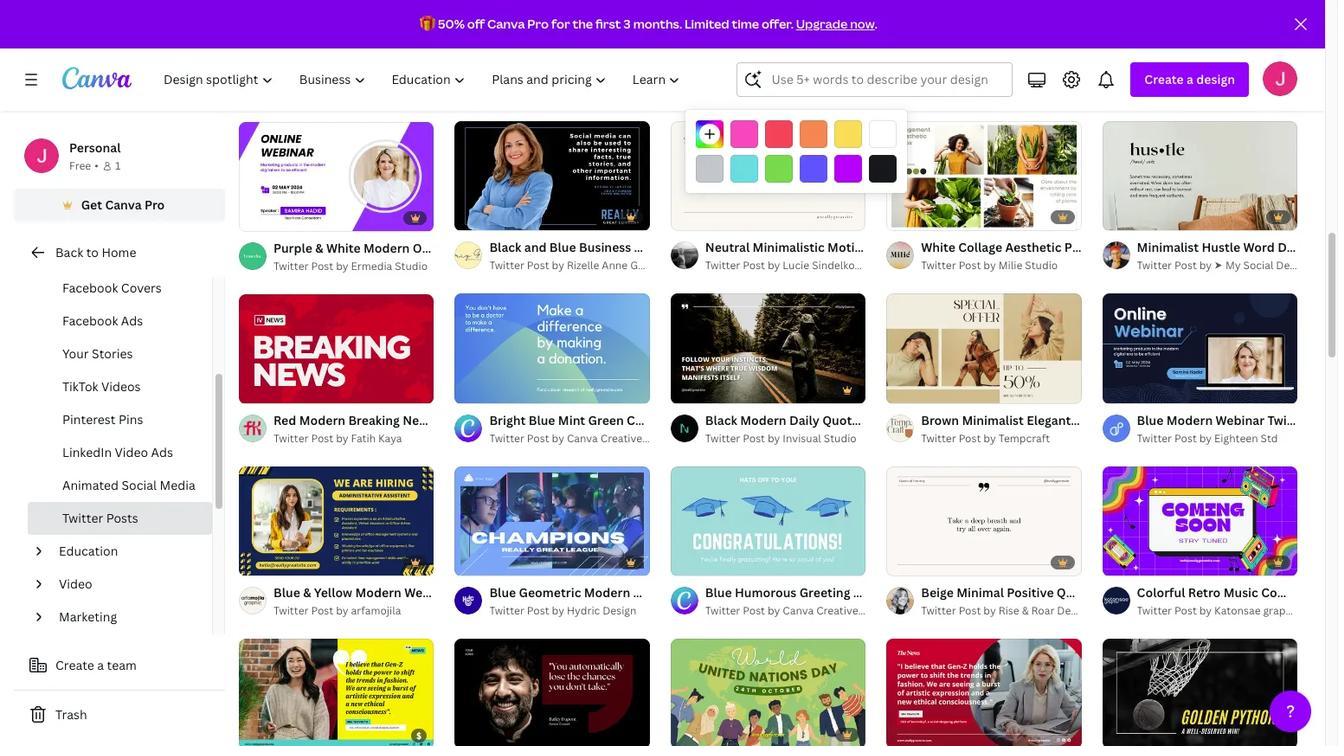 Task type: vqa. For each thing, say whether or not it's contained in the screenshot.
bottom Anne
yes



Task type: describe. For each thing, give the bounding box(es) containing it.
tiktok
[[62, 378, 98, 395]]

we
[[405, 585, 423, 601]]

print products link
[[52, 634, 202, 667]]

roar
[[1032, 603, 1055, 618]]

months.
[[633, 16, 682, 32]]

blue modern webinar twitter post image
[[1103, 294, 1298, 403]]

by inside yellow and black did you know fact twitter post twitter post by rizelle anne galvez
[[984, 86, 996, 101]]

neutral minimalistic motivational quote twitter post link
[[706, 238, 1016, 257]]

green illustrated world united nations day twitter post image
[[671, 639, 866, 746]]

black modern daily quotes twitter post twitter post by invisual studio
[[706, 412, 939, 446]]

minimal
[[957, 584, 1004, 601]]

1 vertical spatial ads
[[151, 444, 173, 461]]

online
[[413, 240, 452, 256]]

by inside black and orange daylight saving t twitter post by ➤ my social designer
[[1200, 86, 1212, 101]]

black and orange daylight saving t twitter post by ➤ my social designer
[[1137, 67, 1339, 101]]

create for create a team
[[55, 657, 94, 674]]

black modern daily quotes twitter post link
[[706, 411, 939, 430]]

minimalistic
[[753, 239, 825, 256]]

canva inside "blue humorous greeting graduation twitter post twitter post by canva creative studio"
[[783, 603, 814, 618]]

neutral minimalistic motivational quote twitter post image
[[671, 121, 866, 231]]

1 horizontal spatial pro
[[528, 16, 549, 32]]

by inside beige minimal positive quote twitter post twitter post by rise & roar design
[[984, 603, 996, 618]]

yellow and black did you know fact twitter post image
[[887, 0, 1082, 58]]

katonsae
[[1215, 603, 1261, 618]]

design
[[1197, 71, 1236, 87]]

•
[[95, 158, 99, 173]]

canva inside button
[[105, 197, 142, 213]]

modern inside the blue modern webinar twitter post twitter post by eighteen std
[[1167, 412, 1213, 428]]

#fd5152 image
[[765, 120, 793, 148]]

facebook for facebook covers
[[62, 280, 118, 296]]

yellow for yellow & blue modern webinar twitter post
[[706, 67, 744, 83]]

positive
[[1007, 584, 1054, 601]]

modern for blue & yellow modern we are hiring twitter post
[[355, 585, 402, 601]]

linkedin video ads
[[62, 444, 173, 461]]

your stories
[[62, 345, 133, 362]]

upgrade
[[796, 16, 848, 32]]

creative inside "blue humorous greeting graduation twitter post twitter post by canva creative studio"
[[817, 603, 859, 618]]

studio inside white collage aesthetic photo gallery twitter post twitter post by milie studio
[[1025, 258, 1058, 273]]

stories
[[92, 345, 133, 362]]

t
[[1337, 67, 1339, 83]]

designer inside black and orange daylight saving t twitter post by ➤ my social designer
[[1277, 86, 1321, 101]]

by inside "blue humorous greeting graduation twitter post twitter post by canva creative studio"
[[768, 603, 780, 618]]

know
[[1071, 67, 1104, 83]]

a for team
[[97, 657, 104, 674]]

1 of 3 link
[[239, 294, 434, 404]]

covers
[[121, 280, 162, 296]]

twitter post by fatih kaya
[[274, 431, 402, 446]]

and for blue
[[525, 239, 547, 256]]

greeting
[[800, 584, 851, 601]]

blue modern webinar twitter post twitter post by eighteen std
[[1137, 412, 1339, 446]]

by left fatih
[[336, 431, 349, 446]]

& for white
[[315, 240, 323, 256]]

collage
[[959, 239, 1003, 256]]

personal
[[69, 139, 121, 156]]

animated social media
[[62, 477, 196, 494]]

beige minimal positive quote twitter post twitter post by rise & roar design
[[921, 584, 1167, 618]]

quote for positive
[[1057, 584, 1094, 601]]

the
[[573, 16, 593, 32]]

anne inside black and blue business quotes twitter post twitter post by rizelle anne galvez
[[602, 258, 628, 273]]

motivational
[[828, 239, 903, 256]]

you
[[1046, 67, 1068, 83]]

by inside black modern daily quotes twitter post twitter post by invisual studio
[[768, 431, 780, 446]]

2 vertical spatial social
[[122, 477, 157, 494]]

twitter post by ➤ my social designer link for word
[[1137, 257, 1321, 275]]

eighteen
[[1215, 431, 1259, 446]]

trash link
[[14, 698, 225, 733]]

pro inside button
[[145, 197, 165, 213]]

daily
[[790, 412, 820, 428]]

hydric
[[567, 603, 600, 618]]

blue humorous greeting graduation twitter post image
[[671, 466, 866, 576]]

black for black modern daily quotes twitter post
[[706, 412, 738, 428]]

twitter post by ermedia studio link for white
[[274, 258, 434, 275]]

a for design
[[1187, 71, 1194, 87]]

black and blue business quotes twitter post image
[[455, 121, 650, 231]]

milie
[[999, 258, 1023, 273]]

hiring
[[449, 585, 485, 601]]

pinterest pins link
[[28, 403, 212, 436]]

black for black and blue business quotes twitter post
[[490, 239, 522, 256]]

trash
[[55, 707, 87, 723]]

print products
[[59, 642, 143, 658]]

#fed958 image
[[835, 120, 862, 148]]

blue humorous greeting graduation twitter post twitter post by canva creative studio
[[706, 584, 994, 618]]

twitter post by milie studio link
[[921, 257, 1082, 275]]

.
[[875, 16, 878, 32]]

beige minimal positive quote twitter post link
[[921, 583, 1167, 602]]

and for black
[[963, 67, 985, 83]]

rizelle inside yellow and black did you know fact twitter post twitter post by rizelle anne galvez
[[999, 86, 1031, 101]]

& inside beige minimal positive quote twitter post twitter post by rise & roar design
[[1022, 603, 1029, 618]]

red modern breaking news announcement twitter post image
[[239, 294, 434, 404]]

twitter post by ermedia studio link for blue
[[706, 85, 866, 102]]

twitter post by fatih kaya link
[[274, 430, 434, 448]]

black and orange daylight saving time twitter post image
[[1103, 0, 1298, 58]]

by down navy blue nature photo collage men travel twitter post
[[336, 86, 349, 101]]

limited
[[685, 16, 730, 32]]

graduation
[[854, 584, 920, 601]]

by inside neutral minimalistic motivational quote twitter post twitter post by lucie sindelkova
[[768, 258, 780, 273]]

create a design button
[[1131, 62, 1249, 97]]

twitter post by katonsae graphic link
[[1137, 602, 1301, 620]]

blue & yellow modern we are hiring twitter post image
[[239, 467, 434, 576]]

twitter post by lucie sindelkova link
[[706, 257, 867, 275]]

anne inside yellow and black did you know fact twitter post twitter post by rizelle anne galvez
[[1034, 86, 1060, 101]]

yellow & blue modern webinar twitter post twitter post by ermedia studio
[[706, 67, 959, 101]]

orange elegant curved frames and border financial emergencies fundraising twitter post image
[[455, 0, 650, 58]]

blue humorous greeting graduation twitter post link
[[706, 583, 994, 602]]

#ffffff image
[[869, 120, 897, 148]]

minimalist hustle word definition link
[[1137, 238, 1339, 257]]

beige minimal positive quote twitter post image
[[887, 466, 1082, 576]]

quotes inside black and blue business quotes twitter post twitter post by rizelle anne galvez
[[634, 239, 677, 256]]

graphic
[[1264, 603, 1301, 618]]

studio inside "yellow & blue modern webinar twitter post twitter post by ermedia studio"
[[827, 86, 860, 101]]

navy blue nature photo collage men travel twitter post image
[[239, 0, 434, 59]]

by inside 'minimalist hustle word definition  twitter post by ➤ my social designer'
[[1200, 258, 1212, 273]]

studio inside "blue humorous greeting graduation twitter post twitter post by canva creative studio"
[[861, 603, 894, 618]]

by inside purple & white modern online webinar twitter post twitter post by ermedia studio
[[336, 259, 349, 274]]

pins
[[119, 411, 143, 428]]

twitter post by hydric design link
[[490, 602, 650, 620]]

add a new color image
[[696, 120, 724, 148]]

blue inside "yellow & blue modern webinar twitter post twitter post by ermedia studio"
[[758, 67, 784, 83]]

purple & white modern online webinar twitter post link
[[274, 239, 577, 258]]

my inside black and orange daylight saving t twitter post by ➤ my social designer
[[1226, 86, 1241, 101]]

blue for blue humorous greeting graduation twitter post
[[706, 584, 732, 601]]

my inside 'minimalist hustle word definition  twitter post by ➤ my social designer'
[[1226, 258, 1241, 273]]

white inside white collage aesthetic photo gallery twitter post twitter post by milie studio
[[921, 239, 956, 256]]

black and orange daylight saving t link
[[1137, 66, 1339, 85]]

blue for blue modern webinar twitter post
[[1137, 412, 1164, 428]]

get canva pro
[[81, 197, 165, 213]]

purple
[[274, 240, 313, 256]]

james peterson image
[[1263, 61, 1298, 96]]

home
[[102, 244, 136, 261]]

create for create a design
[[1145, 71, 1184, 87]]

#fed958 image
[[835, 120, 862, 148]]

facebook for facebook ads
[[62, 313, 118, 329]]

yellow greyscale basketball winning post uaap/ncaa twitter post image
[[1103, 639, 1298, 746]]

& for blue
[[747, 67, 755, 83]]

tiktok videos
[[62, 378, 141, 395]]

marketing
[[59, 609, 117, 625]]

studio inside purple & white modern online webinar twitter post twitter post by ermedia studio
[[395, 259, 428, 274]]

team
[[107, 657, 137, 674]]

brown minimalist elegant special offer fashion sale promo -  (twitter post) image
[[887, 294, 1082, 403]]

bright blue mint green corporate clean fundraising donation opportunities square chronic illness twitter post image
[[455, 294, 650, 403]]

social inside black and orange daylight saving t twitter post by ➤ my social designer
[[1244, 86, 1274, 101]]

marketing link
[[52, 601, 202, 634]]

twitter post by invisual studio link
[[706, 430, 866, 447]]

tempcraft
[[999, 431, 1051, 446]]

std
[[1261, 431, 1278, 446]]

twitter post by rizelle anne galvez link for blue
[[490, 257, 664, 275]]

webinar inside "yellow & blue modern webinar twitter post twitter post by ermedia studio"
[[836, 67, 885, 83]]

photo
[[1065, 239, 1100, 256]]



Task type: locate. For each thing, give the bounding box(es) containing it.
1 horizontal spatial quote
[[1057, 584, 1094, 601]]

0 vertical spatial pro
[[528, 16, 549, 32]]

pinterest
[[62, 411, 116, 428]]

designer down definition on the top of the page
[[1277, 258, 1321, 273]]

by up red modern breaking news announcement twitter post image
[[336, 259, 349, 274]]

blue & yellow modern we are hiring twitter post twitter post by arfamojila
[[274, 585, 558, 619]]

webinar inside the blue modern webinar twitter post twitter post by eighteen std
[[1216, 412, 1265, 428]]

did
[[1023, 67, 1043, 83]]

ads down covers
[[121, 313, 143, 329]]

kaya
[[378, 431, 402, 446]]

my down minimalist hustle word definition link
[[1226, 258, 1241, 273]]

ermedia inside purple & white modern online webinar twitter post twitter post by ermedia studio
[[351, 259, 392, 274]]

twitter post by rizelle anne galvez link for black
[[921, 85, 1096, 102]]

quotes inside black modern daily quotes twitter post twitter post by invisual studio
[[823, 412, 865, 428]]

my
[[1226, 86, 1241, 101], [1226, 258, 1241, 273]]

& inside purple & white modern online webinar twitter post twitter post by ermedia studio
[[315, 240, 323, 256]]

studio
[[645, 86, 678, 101], [827, 86, 860, 101], [429, 86, 462, 101], [1025, 258, 1058, 273], [395, 259, 428, 274], [645, 431, 678, 446], [824, 431, 857, 446], [861, 603, 894, 618]]

1 ➤ from the top
[[1215, 86, 1223, 101]]

➤ down orange
[[1215, 86, 1223, 101]]

1 horizontal spatial white
[[921, 239, 956, 256]]

➤ inside 'minimalist hustle word definition  twitter post by ➤ my social designer'
[[1215, 258, 1223, 273]]

modern inside black modern daily quotes twitter post twitter post by invisual studio
[[740, 412, 787, 428]]

twitter post by rizelle anne galvez link down "did"
[[921, 85, 1096, 102]]

quote inside beige minimal positive quote twitter post twitter post by rise & roar design
[[1057, 584, 1094, 601]]

1 horizontal spatial create
[[1145, 71, 1184, 87]]

1 vertical spatial video
[[59, 576, 92, 592]]

2 horizontal spatial and
[[1172, 67, 1195, 83]]

create inside dropdown button
[[1145, 71, 1184, 87]]

by inside white collage aesthetic photo gallery twitter post twitter post by milie studio
[[984, 258, 996, 273]]

modern for yellow & blue modern webinar twitter post
[[787, 67, 834, 83]]

create
[[1145, 71, 1184, 87], [55, 657, 94, 674]]

hustle
[[1202, 239, 1241, 256]]

0 horizontal spatial 1
[[115, 158, 121, 173]]

anne down you
[[1034, 86, 1060, 101]]

0 vertical spatial twitter post by rizelle anne galvez link
[[921, 85, 1096, 102]]

galvez down black and blue business quotes twitter post 'link'
[[630, 258, 664, 273]]

0 horizontal spatial ermedia
[[351, 259, 392, 274]]

canva
[[487, 16, 525, 32], [567, 86, 598, 101], [351, 86, 382, 101], [105, 197, 142, 213], [567, 431, 598, 446], [783, 603, 814, 618]]

1 horizontal spatial 1
[[251, 384, 256, 396]]

1 right •
[[115, 158, 121, 173]]

0 horizontal spatial galvez
[[630, 258, 664, 273]]

fact
[[1106, 67, 1132, 83]]

post inside 'minimalist hustle word definition  twitter post by ➤ my social designer'
[[1175, 258, 1197, 273]]

twitter post by tempcraft link
[[921, 430, 1082, 447]]

designer inside 'minimalist hustle word definition  twitter post by ➤ my social designer'
[[1277, 258, 1321, 273]]

blue down yellow & blue modern webinar twitter post image
[[758, 67, 784, 83]]

and down yellow and black did you know fact twitter post image
[[963, 67, 985, 83]]

facebook up your stories
[[62, 313, 118, 329]]

black modern daily quotes twitter post image
[[671, 294, 866, 403]]

#ffffff image
[[869, 120, 897, 148]]

quotes right daily
[[823, 412, 865, 428]]

#55dbe0 image
[[731, 155, 759, 183], [731, 155, 759, 183]]

and inside yellow and black did you know fact twitter post twitter post by rizelle anne galvez
[[963, 67, 985, 83]]

0 horizontal spatial twitter post by rizelle anne galvez link
[[490, 257, 664, 275]]

1 vertical spatial social
[[1244, 258, 1274, 273]]

by inside the blue modern webinar twitter post twitter post by eighteen std
[[1200, 431, 1212, 446]]

2 twitter post by ➤ my social designer link from the top
[[1137, 257, 1321, 275]]

twitter post by canva creative studio for orange elegant curved frames and border financial emergencies fundraising twitter post image
[[490, 86, 678, 101]]

2 white from the left
[[326, 240, 361, 256]]

& right rise
[[1022, 603, 1029, 618]]

#fe884c image
[[800, 120, 828, 148], [800, 120, 828, 148]]

education
[[59, 543, 118, 559]]

black right online
[[490, 239, 522, 256]]

social down daylight
[[1244, 86, 1274, 101]]

twitter post by arfamojila link
[[274, 603, 434, 620]]

1 left the "of"
[[251, 384, 256, 396]]

studio inside black modern daily quotes twitter post twitter post by invisual studio
[[824, 431, 857, 446]]

design inside beige minimal positive quote twitter post twitter post by rise & roar design
[[1058, 603, 1092, 618]]

galvez inside yellow and black did you know fact twitter post twitter post by rizelle anne galvez
[[1062, 86, 1096, 101]]

twitter post by eighteen std link
[[1137, 430, 1298, 447]]

by down yellow and black did you know fact twitter post image
[[984, 86, 996, 101]]

design
[[603, 603, 637, 618], [1058, 603, 1092, 618]]

#c1c6cb image
[[696, 155, 724, 183]]

blue inside blue & yellow modern we are hiring twitter post twitter post by arfamojila
[[274, 585, 300, 601]]

0 horizontal spatial ads
[[121, 313, 143, 329]]

0 vertical spatial galvez
[[1062, 86, 1096, 101]]

0 horizontal spatial pro
[[145, 197, 165, 213]]

#15181b image
[[869, 155, 897, 183]]

& inside "yellow & blue modern webinar twitter post twitter post by ermedia studio"
[[747, 67, 755, 83]]

0 vertical spatial my
[[1226, 86, 1241, 101]]

1 facebook from the top
[[62, 280, 118, 296]]

post inside black and orange daylight saving t twitter post by ➤ my social designer
[[1175, 86, 1197, 101]]

twitter post by canva creative studio for navy blue nature photo collage men travel twitter post
[[274, 86, 462, 101]]

top level navigation element
[[152, 62, 696, 97]]

& inside blue & yellow modern we are hiring twitter post twitter post by arfamojila
[[303, 585, 311, 601]]

black inside yellow and black did you know fact twitter post twitter post by rizelle anne galvez
[[988, 67, 1020, 83]]

1 vertical spatial my
[[1226, 258, 1241, 273]]

#b612fb image
[[835, 155, 862, 183], [835, 155, 862, 183]]

yellow up twitter post by arfamojila link
[[314, 585, 353, 601]]

twitter post by ➤ my social designer link down hustle
[[1137, 257, 1321, 275]]

a
[[1187, 71, 1194, 87], [97, 657, 104, 674]]

create a team
[[55, 657, 137, 674]]

3 right 'first'
[[624, 16, 631, 32]]

2 facebook from the top
[[62, 313, 118, 329]]

3 right the "of"
[[274, 384, 280, 396]]

design right hydric
[[603, 603, 637, 618]]

1 vertical spatial designer
[[1277, 258, 1321, 273]]

and for orange
[[1172, 67, 1195, 83]]

purple & white modern online webinar twitter post image
[[239, 122, 434, 231]]

white left collage
[[921, 239, 956, 256]]

blue for blue & yellow modern we are hiring twitter post
[[274, 585, 300, 601]]

beige
[[921, 584, 954, 601]]

by left arfamojila
[[336, 604, 349, 619]]

create a team button
[[14, 649, 225, 683]]

by down humorous
[[768, 603, 780, 618]]

ads up "media"
[[151, 444, 173, 461]]

0 horizontal spatial quotes
[[634, 239, 677, 256]]

create inside button
[[55, 657, 94, 674]]

video down "pins"
[[115, 444, 148, 461]]

twitter inside black and orange daylight saving t twitter post by ➤ my social designer
[[1137, 86, 1172, 101]]

1 of 3
[[251, 384, 280, 396]]

a inside button
[[97, 657, 104, 674]]

1 vertical spatial anne
[[602, 258, 628, 273]]

a left the design
[[1187, 71, 1194, 87]]

linkedin
[[62, 444, 112, 461]]

to
[[86, 244, 99, 261]]

0 vertical spatial facebook
[[62, 280, 118, 296]]

0 vertical spatial rizelle
[[999, 86, 1031, 101]]

yellow inside yellow and black did you know fact twitter post twitter post by rizelle anne galvez
[[921, 67, 960, 83]]

blue inside black and blue business quotes twitter post twitter post by rizelle anne galvez
[[550, 239, 576, 256]]

1 vertical spatial quote
[[1057, 584, 1094, 601]]

by left katonsae
[[1200, 603, 1212, 618]]

1 horizontal spatial twitter post by rizelle anne galvez link
[[921, 85, 1096, 102]]

and left business
[[525, 239, 547, 256]]

0 horizontal spatial video
[[59, 576, 92, 592]]

neutral
[[706, 239, 750, 256]]

1 vertical spatial a
[[97, 657, 104, 674]]

0 vertical spatial create
[[1145, 71, 1184, 87]]

anne down black and blue business quotes twitter post 'link'
[[602, 258, 628, 273]]

social
[[1244, 86, 1274, 101], [1244, 258, 1274, 273], [122, 477, 157, 494]]

and inside black and blue business quotes twitter post twitter post by rizelle anne galvez
[[525, 239, 547, 256]]

facebook covers link
[[28, 272, 212, 305]]

🎁
[[420, 16, 436, 32]]

video up "marketing"
[[59, 576, 92, 592]]

animated
[[62, 477, 119, 494]]

0 horizontal spatial 3
[[274, 384, 280, 396]]

linkedin video ads link
[[28, 436, 212, 469]]

modern up "twitter post by invisual studio" link
[[740, 412, 787, 428]]

modern left online
[[364, 240, 410, 256]]

add a new color image
[[696, 120, 724, 148]]

1 for 1 of 3
[[251, 384, 256, 396]]

create a design
[[1145, 71, 1236, 87]]

rizelle inside black and blue business quotes twitter post twitter post by rizelle anne galvez
[[567, 258, 600, 273]]

black for black and orange daylight saving t
[[1137, 67, 1170, 83]]

modern inside purple & white modern online webinar twitter post twitter post by ermedia studio
[[364, 240, 410, 256]]

0 horizontal spatial anne
[[602, 258, 628, 273]]

0 vertical spatial quote
[[906, 239, 942, 256]]

white collage aesthetic photo gallery twitter post link
[[921, 238, 1219, 257]]

black up "twitter post by invisual studio" link
[[706, 412, 738, 428]]

0 horizontal spatial create
[[55, 657, 94, 674]]

saving
[[1295, 67, 1334, 83]]

1 twitter post by ➤ my social designer link from the top
[[1137, 85, 1321, 102]]

ermedia down yellow & blue modern webinar twitter post link
[[783, 86, 824, 101]]

education link
[[52, 535, 202, 568]]

1 vertical spatial pro
[[145, 197, 165, 213]]

by up blue geometric modern dynamic the champion of tournament announcement twitter post image
[[552, 431, 565, 446]]

humorous
[[735, 584, 797, 601]]

a left the team
[[97, 657, 104, 674]]

white
[[921, 239, 956, 256], [326, 240, 361, 256]]

2 horizontal spatial webinar
[[1216, 412, 1265, 428]]

black inside black modern daily quotes twitter post twitter post by invisual studio
[[706, 412, 738, 428]]

1 horizontal spatial galvez
[[1062, 86, 1096, 101]]

modern down upgrade
[[787, 67, 834, 83]]

twitter
[[888, 67, 930, 83], [1135, 67, 1176, 83], [490, 86, 525, 101], [706, 86, 741, 101], [921, 86, 957, 101], [1137, 86, 1172, 101], [274, 86, 309, 101], [680, 239, 721, 256], [945, 239, 987, 256], [1149, 239, 1190, 256], [506, 240, 548, 256], [490, 258, 525, 273], [706, 258, 741, 273], [921, 258, 957, 273], [1137, 258, 1172, 273], [274, 259, 309, 274], [868, 412, 910, 428], [1268, 412, 1310, 428], [490, 431, 525, 446], [706, 431, 741, 446], [921, 431, 957, 446], [1137, 431, 1172, 446], [274, 431, 309, 446], [62, 510, 103, 526], [923, 584, 965, 601], [1097, 584, 1138, 601], [487, 585, 529, 601], [490, 603, 525, 618], [706, 603, 741, 618], [921, 603, 957, 618], [1137, 603, 1172, 618], [274, 604, 309, 619]]

design right roar
[[1058, 603, 1092, 618]]

#15181b image
[[869, 155, 897, 183]]

0 vertical spatial ads
[[121, 313, 143, 329]]

lucie
[[783, 258, 810, 273]]

yellow & blue modern webinar twitter post image
[[671, 0, 866, 58]]

1 vertical spatial ➤
[[1215, 258, 1223, 273]]

back
[[55, 244, 83, 261]]

video link
[[52, 568, 202, 601]]

#fd5152 image
[[765, 120, 793, 148]]

yellow down yellow and black did you know fact twitter post image
[[921, 67, 960, 83]]

yellow inside blue & yellow modern we are hiring twitter post twitter post by arfamojila
[[314, 585, 353, 601]]

1 horizontal spatial ermedia
[[783, 86, 824, 101]]

yellow & blue modern webinar twitter post link
[[706, 66, 959, 85]]

pro
[[528, 16, 549, 32], [145, 197, 165, 213]]

blue inside the blue modern webinar twitter post twitter post by eighteen std
[[1137, 412, 1164, 428]]

twitter inside 'minimalist hustle word definition  twitter post by ➤ my social designer'
[[1137, 258, 1172, 273]]

products
[[90, 642, 143, 658]]

by down orange elegant curved frames and border financial emergencies fundraising twitter post image
[[552, 86, 565, 101]]

business
[[579, 239, 631, 256]]

offer.
[[762, 16, 794, 32]]

ads
[[121, 313, 143, 329], [151, 444, 173, 461]]

black left "did"
[[988, 67, 1020, 83]]

1 vertical spatial twitter post by ➤ my social designer link
[[1137, 257, 1321, 275]]

0 vertical spatial video
[[115, 444, 148, 461]]

black right fact in the right top of the page
[[1137, 67, 1170, 83]]

quotes right business
[[634, 239, 677, 256]]

1 horizontal spatial webinar
[[836, 67, 885, 83]]

social down word
[[1244, 258, 1274, 273]]

animated social media link
[[28, 469, 212, 502]]

and
[[963, 67, 985, 83], [1172, 67, 1195, 83], [525, 239, 547, 256]]

off
[[467, 16, 485, 32]]

2 horizontal spatial yellow
[[921, 67, 960, 83]]

back to home link
[[14, 236, 225, 270]]

post
[[933, 67, 959, 83], [1179, 67, 1205, 83], [527, 86, 550, 101], [743, 86, 765, 101], [959, 86, 981, 101], [1175, 86, 1197, 101], [311, 86, 334, 101], [724, 239, 750, 256], [990, 239, 1016, 256], [1193, 239, 1219, 256], [551, 240, 577, 256], [527, 258, 550, 273], [743, 258, 765, 273], [959, 258, 981, 273], [1175, 258, 1197, 273], [311, 259, 334, 274], [913, 412, 939, 428], [1312, 412, 1339, 428], [527, 431, 550, 446], [743, 431, 765, 446], [959, 431, 981, 446], [1175, 431, 1197, 446], [311, 431, 334, 446], [967, 584, 994, 601], [1141, 584, 1167, 601], [532, 585, 558, 601], [527, 603, 550, 618], [743, 603, 765, 618], [959, 603, 981, 618], [1175, 603, 1197, 618], [311, 604, 334, 619]]

by left eighteen
[[1200, 431, 1212, 446]]

webinar down now
[[836, 67, 885, 83]]

twitter post by hydric design
[[490, 603, 637, 618]]

blue up twitter post by eighteen std 'link'
[[1137, 412, 1164, 428]]

facebook up "facebook ads"
[[62, 280, 118, 296]]

by inside blue & yellow modern we are hiring twitter post twitter post by arfamojila
[[336, 604, 349, 619]]

by up #fd5152 image
[[768, 86, 780, 101]]

white collage aesthetic photo gallery twitter post twitter post by milie studio
[[921, 239, 1219, 273]]

0 horizontal spatial a
[[97, 657, 104, 674]]

white collage aesthetic photo gallery twitter post image
[[887, 121, 1082, 231]]

2 my from the top
[[1226, 258, 1241, 273]]

twitter posts
[[62, 510, 138, 526]]

1 vertical spatial quotes
[[823, 412, 865, 428]]

rise
[[999, 603, 1020, 618]]

Search search field
[[772, 63, 1002, 96]]

and inside black and orange daylight saving t twitter post by ➤ my social designer
[[1172, 67, 1195, 83]]

daylight
[[1243, 67, 1292, 83]]

by down hustle
[[1200, 258, 1212, 273]]

twitter post by ➤ my social designer link down orange
[[1137, 85, 1321, 102]]

50%
[[438, 16, 465, 32]]

black inside black and blue business quotes twitter post twitter post by rizelle anne galvez
[[490, 239, 522, 256]]

yellow for yellow and black did you know fact twitter post
[[921, 67, 960, 83]]

blue up twitter post by arfamojila link
[[274, 585, 300, 601]]

0 horizontal spatial white
[[326, 240, 361, 256]]

1 design from the left
[[603, 603, 637, 618]]

by left rise
[[984, 603, 996, 618]]

#4a66fb image
[[800, 155, 828, 183], [800, 155, 828, 183]]

quote inside neutral minimalistic motivational quote twitter post twitter post by lucie sindelkova
[[906, 239, 942, 256]]

quote for motivational
[[906, 239, 942, 256]]

0 vertical spatial ➤
[[1215, 86, 1223, 101]]

0 horizontal spatial quote
[[906, 239, 942, 256]]

twitter post by ➤ my social designer link for orange
[[1137, 85, 1321, 102]]

1 horizontal spatial design
[[1058, 603, 1092, 618]]

webinar up eighteen
[[1216, 412, 1265, 428]]

blue modern webinar twitter post link
[[1137, 411, 1339, 430]]

yellow inside "yellow & blue modern webinar twitter post twitter post by ermedia studio"
[[706, 67, 744, 83]]

modern up arfamojila
[[355, 585, 402, 601]]

0 horizontal spatial yellow
[[314, 585, 353, 601]]

yellow and turquoise vivid professional static quote general news twitter post image
[[239, 639, 434, 746]]

1 inside 1 of 3 link
[[251, 384, 256, 396]]

0 vertical spatial 1
[[115, 158, 121, 173]]

gallery
[[1103, 239, 1146, 256]]

galvez down know
[[1062, 86, 1096, 101]]

yellow and black did you know fact twitter post twitter post by rizelle anne galvez
[[921, 67, 1205, 101]]

& right purple
[[315, 240, 323, 256]]

blue geometric modern dynamic the champion of tournament announcement twitter post image
[[455, 466, 650, 576]]

and left the design
[[1172, 67, 1195, 83]]

1 vertical spatial galvez
[[630, 258, 664, 273]]

designer down saving
[[1277, 86, 1321, 101]]

blue left business
[[550, 239, 576, 256]]

are
[[426, 585, 446, 601]]

1 my from the top
[[1226, 86, 1241, 101]]

pro up back to home link
[[145, 197, 165, 213]]

1 vertical spatial 1
[[251, 384, 256, 396]]

by left invisual
[[768, 431, 780, 446]]

0 horizontal spatial twitter post by ermedia studio link
[[274, 258, 434, 275]]

quote right the positive
[[1057, 584, 1094, 601]]

#fd5ebb image
[[731, 120, 759, 148], [731, 120, 759, 148]]

white right purple
[[326, 240, 361, 256]]

rizelle down business
[[567, 258, 600, 273]]

1 white from the left
[[921, 239, 956, 256]]

1 vertical spatial twitter post by rizelle anne galvez link
[[490, 257, 664, 275]]

1 for 1
[[115, 158, 121, 173]]

galvez inside black and blue business quotes twitter post twitter post by rizelle anne galvez
[[630, 258, 664, 273]]

modern for purple & white modern online webinar twitter post
[[364, 240, 410, 256]]

0 horizontal spatial webinar
[[455, 240, 504, 256]]

facebook
[[62, 280, 118, 296], [62, 313, 118, 329]]

modern inside blue & yellow modern we are hiring twitter post twitter post by arfamojila
[[355, 585, 402, 601]]

1 vertical spatial rizelle
[[567, 258, 600, 273]]

twitter post by ermedia studio link down purple
[[274, 258, 434, 275]]

0 horizontal spatial rizelle
[[567, 258, 600, 273]]

of
[[259, 384, 272, 396]]

1 horizontal spatial quotes
[[823, 412, 865, 428]]

1 horizontal spatial twitter post by ermedia studio link
[[706, 85, 866, 102]]

minimalist hustle word definition twitter post image
[[1103, 121, 1298, 231]]

by down orange
[[1200, 86, 1212, 101]]

1 vertical spatial twitter post by ermedia studio link
[[274, 258, 434, 275]]

a inside dropdown button
[[1187, 71, 1194, 87]]

1 horizontal spatial video
[[115, 444, 148, 461]]

by inside black and blue business quotes twitter post twitter post by rizelle anne galvez
[[552, 258, 565, 273]]

rizelle down "did"
[[999, 86, 1031, 101]]

black maroon modern minimalist law firm motivating quote from public figure twitter post image
[[455, 639, 650, 746]]

1 designer from the top
[[1277, 86, 1321, 101]]

➤ down hustle
[[1215, 258, 1223, 273]]

1 vertical spatial facebook
[[62, 313, 118, 329]]

1 horizontal spatial 3
[[624, 16, 631, 32]]

galvez
[[1062, 86, 1096, 101], [630, 258, 664, 273]]

0 vertical spatial webinar
[[836, 67, 885, 83]]

None search field
[[737, 62, 1013, 97]]

now
[[850, 16, 875, 32]]

by left hydric
[[552, 603, 565, 618]]

pro left for at the top left of the page
[[528, 16, 549, 32]]

2 ➤ from the top
[[1215, 258, 1223, 273]]

webinar inside purple & white modern online webinar twitter post twitter post by ermedia studio
[[455, 240, 504, 256]]

1 horizontal spatial yellow
[[706, 67, 744, 83]]

1 horizontal spatial ads
[[151, 444, 173, 461]]

#74d353 image
[[765, 155, 793, 183], [765, 155, 793, 183]]

#c1c6cb image
[[696, 155, 724, 183]]

& up twitter post by arfamojila link
[[303, 585, 311, 601]]

black inside black and orange daylight saving t twitter post by ➤ my social designer
[[1137, 67, 1170, 83]]

yellow down limited
[[706, 67, 744, 83]]

0 vertical spatial ermedia
[[783, 86, 824, 101]]

by inside "yellow & blue modern webinar twitter post twitter post by ermedia studio"
[[768, 86, 780, 101]]

modern up twitter post by eighteen std 'link'
[[1167, 412, 1213, 428]]

1 vertical spatial 3
[[274, 384, 280, 396]]

0 horizontal spatial and
[[525, 239, 547, 256]]

twitter post by ermedia studio link
[[706, 85, 866, 102], [274, 258, 434, 275]]

0 vertical spatial quotes
[[634, 239, 677, 256]]

twitter post by ermedia studio link up #fd5152 image
[[706, 85, 866, 102]]

1 horizontal spatial and
[[963, 67, 985, 83]]

free
[[69, 158, 91, 173]]

2 design from the left
[[1058, 603, 1092, 618]]

0 vertical spatial twitter post by ermedia studio link
[[706, 85, 866, 102]]

blue left humorous
[[706, 584, 732, 601]]

1 horizontal spatial rizelle
[[999, 86, 1031, 101]]

back to home
[[55, 244, 136, 261]]

video
[[115, 444, 148, 461], [59, 576, 92, 592]]

2 designer from the top
[[1277, 258, 1321, 273]]

1 vertical spatial create
[[55, 657, 94, 674]]

1 vertical spatial webinar
[[455, 240, 504, 256]]

webinar right online
[[455, 240, 504, 256]]

aesthetic
[[1006, 239, 1062, 256]]

sindelkova
[[812, 258, 867, 273]]

& down yellow & blue modern webinar twitter post image
[[747, 67, 755, 83]]

social up the posts
[[122, 477, 157, 494]]

ermedia down purple & white modern online webinar twitter post link in the top left of the page
[[351, 259, 392, 274]]

0 vertical spatial twitter post by ➤ my social designer link
[[1137, 85, 1321, 102]]

1 horizontal spatial anne
[[1034, 86, 1060, 101]]

social inside 'minimalist hustle word definition  twitter post by ➤ my social designer'
[[1244, 258, 1274, 273]]

facebook ads link
[[28, 305, 212, 338]]

0 vertical spatial anne
[[1034, 86, 1060, 101]]

my down black and orange daylight saving t "link"
[[1226, 86, 1241, 101]]

white inside purple & white modern online webinar twitter post twitter post by ermedia studio
[[326, 240, 361, 256]]

0 horizontal spatial design
[[603, 603, 637, 618]]

ermedia inside "yellow & blue modern webinar twitter post twitter post by ermedia studio"
[[783, 86, 824, 101]]

print
[[59, 642, 87, 658]]

twitter post by canva creative studio
[[490, 86, 678, 101], [274, 86, 462, 101], [490, 431, 678, 446]]

by left tempcraft
[[984, 431, 996, 446]]

for
[[551, 16, 570, 32]]

quote left collage
[[906, 239, 942, 256]]

0 vertical spatial social
[[1244, 86, 1274, 101]]

1 horizontal spatial a
[[1187, 71, 1194, 87]]

& for yellow
[[303, 585, 311, 601]]

by down collage
[[984, 258, 996, 273]]

colorful retro music coming soon music store twitter post image
[[1103, 466, 1298, 576]]

your stories link
[[28, 338, 212, 371]]

1 vertical spatial ermedia
[[351, 259, 392, 274]]

pinterest pins
[[62, 411, 143, 428]]

blue inside "blue humorous greeting graduation twitter post twitter post by canva creative studio"
[[706, 584, 732, 601]]

0 vertical spatial 3
[[624, 16, 631, 32]]

red and white generic static quote general news twitter post image
[[887, 639, 1082, 746]]

0 vertical spatial designer
[[1277, 86, 1321, 101]]

by left lucie
[[768, 258, 780, 273]]

twitter post by rizelle anne galvez link down business
[[490, 257, 664, 275]]

➤ inside black and orange daylight saving t twitter post by ➤ my social designer
[[1215, 86, 1223, 101]]

facebook ads
[[62, 313, 143, 329]]

0 vertical spatial a
[[1187, 71, 1194, 87]]

minimalist hustle word definition  twitter post by ➤ my social designer
[[1137, 239, 1339, 273]]

2 vertical spatial webinar
[[1216, 412, 1265, 428]]

modern inside "yellow & blue modern webinar twitter post twitter post by ermedia studio"
[[787, 67, 834, 83]]

blue & yellow modern we are hiring twitter post link
[[274, 584, 558, 603]]

by down black and blue business quotes twitter post 'link'
[[552, 258, 565, 273]]

arfamojila
[[351, 604, 401, 619]]



